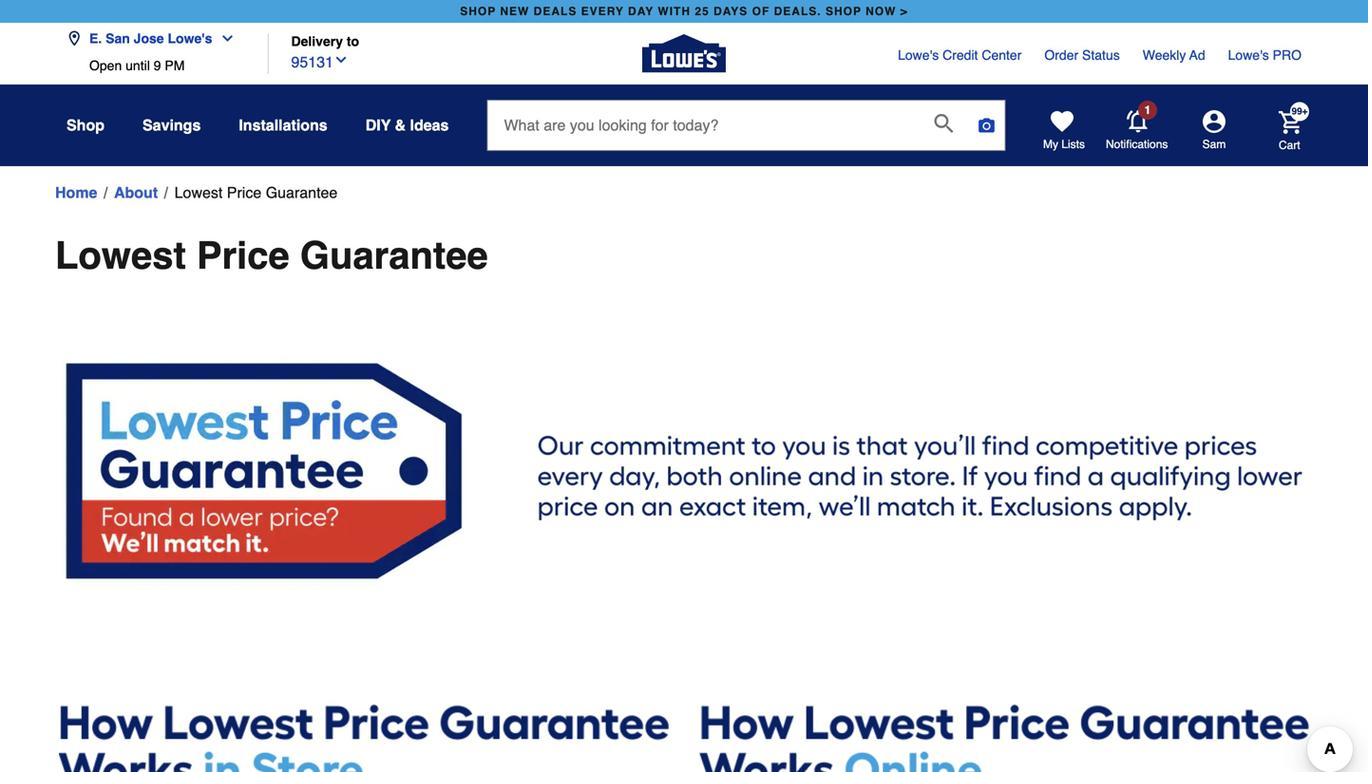 Task type: vqa. For each thing, say whether or not it's contained in the screenshot.
Add within 18 list item
no



Task type: describe. For each thing, give the bounding box(es) containing it.
25
[[695, 5, 710, 18]]

1 shop from the left
[[460, 5, 496, 18]]

lowe's pro
[[1228, 48, 1302, 63]]

deals.
[[774, 5, 822, 18]]

savings
[[143, 116, 201, 134]]

every
[[581, 5, 624, 18]]

lowe's pro link
[[1228, 46, 1302, 65]]

if you find a qualifying lower price on an exact item, we'll match it. exclusions apply. image
[[55, 307, 1313, 648]]

how lowest price guarantee works online. image
[[699, 705, 1309, 772]]

camera image
[[977, 116, 996, 135]]

about
[[114, 184, 158, 201]]

day
[[628, 5, 654, 18]]

1 vertical spatial lowest
[[55, 234, 186, 277]]

1 vertical spatial guarantee
[[300, 234, 488, 277]]

1 vertical spatial price
[[197, 234, 290, 277]]

0 vertical spatial lowest price guarantee
[[175, 184, 338, 201]]

diy & ideas button
[[366, 108, 449, 143]]

days
[[714, 5, 748, 18]]

guarantee inside lowest price guarantee "link"
[[266, 184, 338, 201]]

to
[[347, 34, 359, 49]]

delivery to
[[291, 34, 359, 49]]

order status link
[[1045, 46, 1120, 65]]

99+
[[1292, 106, 1308, 117]]

lowe's home improvement lists image
[[1051, 110, 1074, 133]]

shop button
[[67, 108, 105, 143]]

san
[[106, 31, 130, 46]]

pro
[[1273, 48, 1302, 63]]

order status
[[1045, 48, 1120, 63]]

delivery
[[291, 34, 343, 49]]

open until 9 pm
[[89, 58, 185, 73]]

installations button
[[239, 108, 328, 143]]

order
[[1045, 48, 1079, 63]]

home link
[[55, 181, 97, 204]]

my lists
[[1043, 138, 1085, 151]]

shop
[[67, 116, 105, 134]]

lowe's for lowe's pro
[[1228, 48, 1269, 63]]

Search Query text field
[[488, 101, 919, 150]]

location image
[[67, 31, 82, 46]]

center
[[982, 48, 1022, 63]]

lists
[[1062, 138, 1085, 151]]

e. san jose lowe's button
[[67, 19, 243, 58]]

lowest price guarantee link
[[175, 181, 338, 204]]

my lists link
[[1043, 110, 1085, 152]]



Task type: locate. For each thing, give the bounding box(es) containing it.
lowe's credit center link
[[898, 46, 1022, 65]]

lowe's home improvement logo image
[[642, 12, 726, 95]]

guarantee
[[266, 184, 338, 201], [300, 234, 488, 277]]

sam button
[[1169, 110, 1260, 152]]

2 shop from the left
[[826, 5, 862, 18]]

of
[[752, 5, 770, 18]]

chevron down image inside 95131 button
[[333, 52, 349, 68]]

jose
[[134, 31, 164, 46]]

chevron down image right the jose at the top
[[212, 31, 235, 46]]

new
[[500, 5, 530, 18]]

lowe's credit center
[[898, 48, 1022, 63]]

0 vertical spatial guarantee
[[266, 184, 338, 201]]

lowe's home improvement cart image
[[1279, 111, 1302, 134]]

with
[[658, 5, 691, 18]]

95131
[[291, 53, 333, 71]]

lowe's inside button
[[168, 31, 212, 46]]

lowe's left pro
[[1228, 48, 1269, 63]]

1 vertical spatial lowest price guarantee
[[55, 234, 488, 277]]

diy & ideas
[[366, 116, 449, 134]]

installations
[[239, 116, 328, 134]]

how lowest price guarantee works in store. image
[[59, 705, 669, 772]]

>
[[901, 5, 908, 18]]

credit
[[943, 48, 978, 63]]

price
[[227, 184, 262, 201], [197, 234, 290, 277]]

e.
[[89, 31, 102, 46]]

ideas
[[410, 116, 449, 134]]

price inside "link"
[[227, 184, 262, 201]]

lowest price guarantee down installations button
[[175, 184, 338, 201]]

pm
[[165, 58, 185, 73]]

shop left now on the right top
[[826, 5, 862, 18]]

lowest down about link
[[55, 234, 186, 277]]

&
[[395, 116, 406, 134]]

lowe's left credit
[[898, 48, 939, 63]]

0 horizontal spatial chevron down image
[[212, 31, 235, 46]]

sam
[[1203, 138, 1226, 151]]

lowest price guarantee
[[175, 184, 338, 201], [55, 234, 488, 277]]

shop new deals every day with 25 days of deals. shop now > link
[[456, 0, 912, 23]]

1 horizontal spatial lowe's
[[898, 48, 939, 63]]

lowe's up pm
[[168, 31, 212, 46]]

my
[[1043, 138, 1058, 151]]

cart
[[1279, 138, 1300, 152]]

now
[[866, 5, 896, 18]]

about link
[[114, 181, 158, 204]]

lowest
[[175, 184, 223, 201], [55, 234, 186, 277]]

status
[[1082, 48, 1120, 63]]

weekly ad
[[1143, 48, 1205, 63]]

ad
[[1189, 48, 1205, 63]]

shop new deals every day with 25 days of deals. shop now >
[[460, 5, 908, 18]]

chevron down image inside e. san jose lowe's button
[[212, 31, 235, 46]]

None search field
[[487, 100, 1006, 169]]

chevron down image
[[212, 31, 235, 46], [333, 52, 349, 68]]

savings button
[[143, 108, 201, 143]]

lowest price guarantee down lowest price guarantee "link"
[[55, 234, 488, 277]]

0 vertical spatial price
[[227, 184, 262, 201]]

0 horizontal spatial shop
[[460, 5, 496, 18]]

price down installations button
[[227, 184, 262, 201]]

notifications
[[1106, 138, 1168, 151]]

search image
[[934, 114, 953, 133]]

1 vertical spatial chevron down image
[[333, 52, 349, 68]]

95131 button
[[291, 49, 349, 74]]

weekly
[[1143, 48, 1186, 63]]

0 vertical spatial chevron down image
[[212, 31, 235, 46]]

shop
[[460, 5, 496, 18], [826, 5, 862, 18]]

price down lowest price guarantee "link"
[[197, 234, 290, 277]]

1 horizontal spatial chevron down image
[[333, 52, 349, 68]]

0 horizontal spatial lowe's
[[168, 31, 212, 46]]

home
[[55, 184, 97, 201]]

9
[[154, 58, 161, 73]]

weekly ad link
[[1143, 46, 1205, 65]]

e. san jose lowe's
[[89, 31, 212, 46]]

deals
[[534, 5, 577, 18]]

open
[[89, 58, 122, 73]]

lowe's for lowe's credit center
[[898, 48, 939, 63]]

lowe's home improvement notification center image
[[1127, 110, 1150, 133]]

lowest inside "link"
[[175, 184, 223, 201]]

lowe's
[[168, 31, 212, 46], [898, 48, 939, 63], [1228, 48, 1269, 63]]

1 horizontal spatial shop
[[826, 5, 862, 18]]

chevron down image down to
[[333, 52, 349, 68]]

1
[[1145, 103, 1151, 117]]

shop left the new
[[460, 5, 496, 18]]

lowest right about
[[175, 184, 223, 201]]

2 horizontal spatial lowe's
[[1228, 48, 1269, 63]]

diy
[[366, 116, 391, 134]]

0 vertical spatial lowest
[[175, 184, 223, 201]]

until
[[126, 58, 150, 73]]



